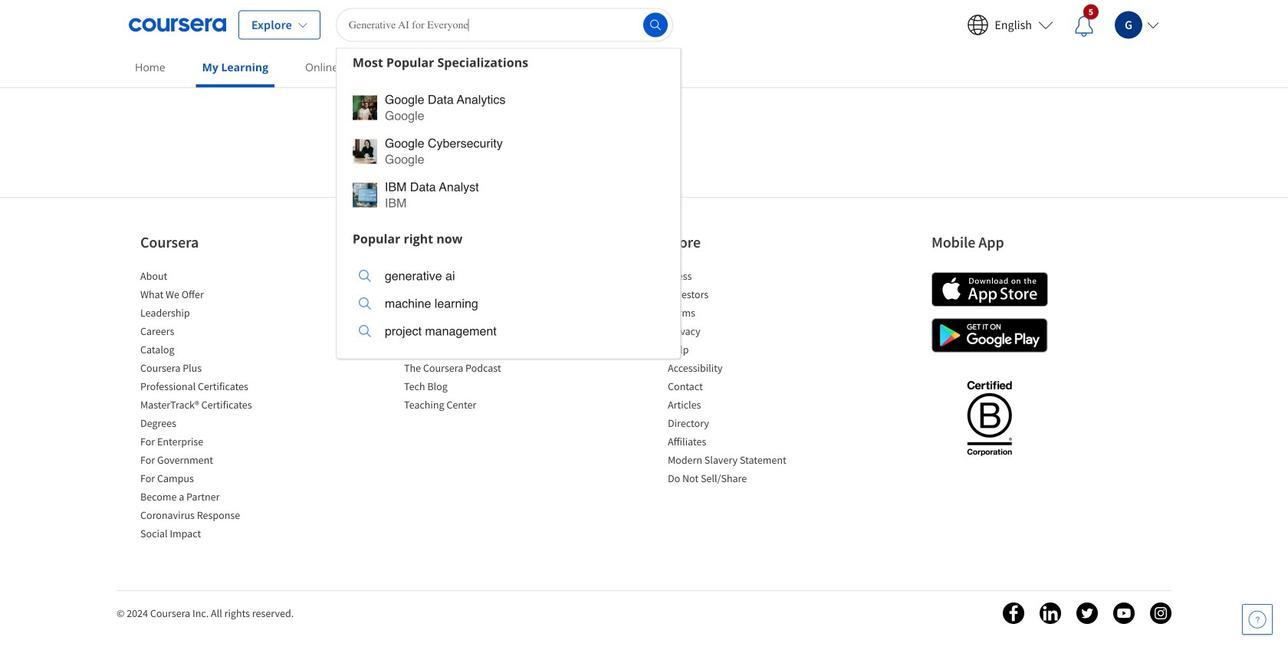 Task type: locate. For each thing, give the bounding box(es) containing it.
help center image
[[1249, 611, 1267, 629]]

1 horizontal spatial list
[[404, 269, 535, 416]]

suggestion image image
[[353, 96, 377, 120], [353, 139, 377, 164], [353, 183, 377, 208], [359, 270, 371, 282], [359, 298, 371, 310], [359, 325, 371, 338]]

coursera linkedin image
[[1040, 603, 1062, 625]]

2 horizontal spatial list
[[668, 269, 799, 489]]

What do you want to learn? text field
[[336, 8, 674, 42]]

coursera facebook image
[[1004, 603, 1025, 625]]

get it on google play image
[[932, 318, 1049, 353]]

download on the app store image
[[932, 272, 1049, 307]]

1 vertical spatial list box
[[337, 253, 680, 359]]

None search field
[[336, 8, 681, 359]]

tab panel
[[129, 0, 1160, 173]]

list
[[140, 269, 271, 545], [404, 269, 535, 416], [668, 269, 799, 489]]

logo of certified b corporation image
[[959, 372, 1022, 464]]

list item
[[140, 269, 271, 287], [404, 269, 535, 287], [668, 269, 799, 287], [140, 287, 271, 305], [404, 287, 535, 305], [668, 287, 799, 305], [140, 305, 271, 324], [404, 305, 535, 324], [668, 305, 799, 324], [140, 324, 271, 342], [404, 324, 535, 342], [668, 324, 799, 342], [140, 342, 271, 361], [404, 342, 535, 361], [668, 342, 799, 361], [140, 361, 271, 379], [404, 361, 535, 379], [668, 361, 799, 379], [140, 379, 271, 397], [404, 379, 535, 397], [668, 379, 799, 397], [140, 397, 271, 416], [404, 397, 535, 416], [668, 397, 799, 416], [140, 416, 271, 434], [668, 416, 799, 434], [140, 434, 271, 453], [668, 434, 799, 453], [140, 453, 271, 471], [668, 453, 799, 471], [140, 471, 271, 489], [668, 471, 799, 489], [140, 489, 271, 508], [140, 508, 271, 526], [140, 526, 271, 545]]

2 list from the left
[[404, 269, 535, 416]]

coursera twitter image
[[1077, 603, 1099, 625]]

list box
[[337, 76, 680, 225], [337, 253, 680, 359]]

0 vertical spatial list box
[[337, 76, 680, 225]]

0 horizontal spatial list
[[140, 269, 271, 545]]



Task type: vqa. For each thing, say whether or not it's contained in the screenshot.
the "give"
no



Task type: describe. For each thing, give the bounding box(es) containing it.
3 list from the left
[[668, 269, 799, 489]]

2 list box from the top
[[337, 253, 680, 359]]

coursera image
[[129, 13, 226, 37]]

coursera youtube image
[[1114, 603, 1136, 625]]

1 list from the left
[[140, 269, 271, 545]]

autocomplete results list box
[[336, 48, 681, 359]]

1 list box from the top
[[337, 76, 680, 225]]

coursera instagram image
[[1151, 603, 1172, 625]]



